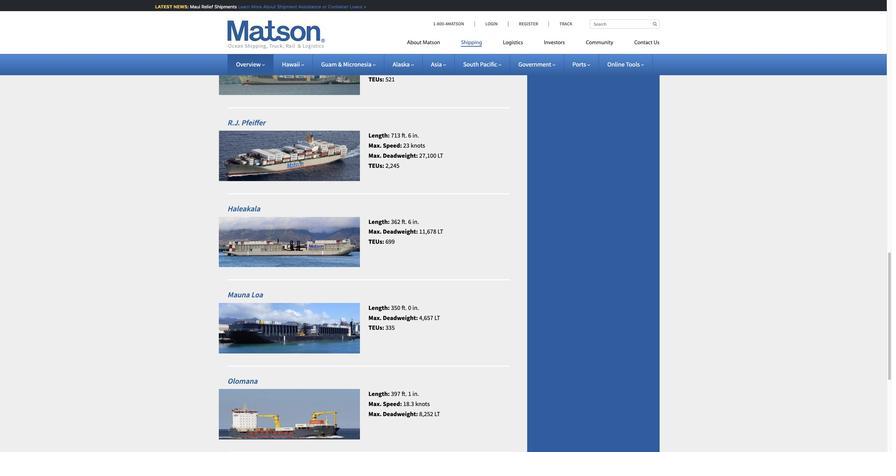 Task type: locate. For each thing, give the bounding box(es) containing it.
deadweight: down 18.3
[[383, 410, 418, 418]]

maui
[[189, 4, 199, 9]]

south pacific link
[[463, 60, 502, 68]]

ft. right 362 at the left
[[402, 218, 407, 226]]

in. inside length: 362 ft. 6 in. max. deadweight: 11,678 lt teus: 699
[[413, 218, 419, 226]]

more
[[250, 4, 261, 9]]

3 ft. from the top
[[402, 218, 407, 226]]

knots for 27,100 lt
[[411, 142, 425, 150]]

ft. right "713"
[[402, 131, 407, 140]]

speed: down 397
[[383, 400, 402, 408]]

contact us
[[635, 40, 660, 46]]

shipping
[[461, 40, 482, 46]]

speed: inside length: 381 ft. 0 in. max. speed: 14 knots max. deadweight: 5,364 lt teus: 521
[[383, 55, 402, 63]]

deadweight: down 362 at the left
[[383, 228, 418, 236]]

top menu navigation
[[407, 37, 660, 51]]

1 horizontal spatial about
[[407, 40, 422, 46]]

contact
[[635, 40, 653, 46]]

lt inside length: 362 ft. 6 in. max. deadweight: 11,678 lt teus: 699
[[438, 228, 444, 236]]

6 inside length: 362 ft. 6 in. max. deadweight: 11,678 lt teus: 699
[[408, 218, 412, 226]]

3 deadweight: from the top
[[383, 228, 418, 236]]

ft. for 713
[[402, 131, 407, 140]]

ft. for 397
[[402, 390, 407, 398]]

&
[[338, 60, 342, 68]]

speed:
[[383, 55, 402, 63], [383, 142, 402, 150], [383, 400, 402, 408]]

lt for length: 397 ft. 1 in. max. speed: 18.3 knots max. deadweight: 8,252 lt
[[435, 410, 440, 418]]

deadweight: down 14
[[383, 65, 418, 73]]

350
[[391, 304, 401, 312]]

1-800-4matson link
[[433, 21, 475, 27]]

0 vertical spatial 6
[[408, 131, 412, 140]]

latest news: maui relief shipments learn more about shipment assistance or container loans >
[[154, 4, 365, 9]]

5 length: from the top
[[369, 390, 390, 398]]

4 deadweight: from the top
[[383, 314, 418, 322]]

in. right 1
[[413, 390, 419, 398]]

knots for 5,364 lt
[[411, 55, 425, 63]]

1-
[[433, 21, 437, 27]]

ft. inside length: 362 ft. 6 in. max. deadweight: 11,678 lt teus: 699
[[402, 218, 407, 226]]

hawaii link
[[282, 60, 304, 68]]

1 vertical spatial 0
[[408, 304, 412, 312]]

1 vertical spatial about
[[407, 40, 422, 46]]

learn more about shipment assistance or container loans > link
[[237, 4, 365, 9]]

length: 713 ft. 6 in. max. speed: 23 knots max. deadweight: 27,100 lt teus: 2,245
[[369, 131, 444, 170]]

length: inside the length: 350 ft. 0 in. max. deadweight: 4,657 lt teus: 335
[[369, 304, 390, 312]]

1 in. from the top
[[413, 45, 419, 53]]

0 vertical spatial speed:
[[383, 55, 402, 63]]

0 horizontal spatial about
[[262, 4, 275, 9]]

knots inside length: 713 ft. 6 in. max. speed: 23 knots max. deadweight: 27,100 lt teus: 2,245
[[411, 142, 425, 150]]

in. for 11,678
[[413, 218, 419, 226]]

community link
[[576, 37, 624, 51]]

about right the more
[[262, 4, 275, 9]]

6 inside length: 713 ft. 6 in. max. speed: 23 knots max. deadweight: 27,100 lt teus: 2,245
[[408, 131, 412, 140]]

in. for 14
[[413, 45, 419, 53]]

mauna loa
[[228, 290, 263, 300]]

in. inside length: 713 ft. 6 in. max. speed: 23 knots max. deadweight: 27,100 lt teus: 2,245
[[413, 131, 419, 140]]

0 inside the length: 350 ft. 0 in. max. deadweight: 4,657 lt teus: 335
[[408, 304, 412, 312]]

4 ft. from the top
[[402, 304, 407, 312]]

0 inside length: 381 ft. 0 in. max. speed: 14 knots max. deadweight: 5,364 lt teus: 521
[[408, 45, 412, 53]]

5 deadweight: from the top
[[383, 410, 418, 418]]

23
[[403, 142, 410, 150]]

max. inside length: 362 ft. 6 in. max. deadweight: 11,678 lt teus: 699
[[369, 228, 382, 236]]

6 up 23
[[408, 131, 412, 140]]

4 length: from the top
[[369, 304, 390, 312]]

south
[[463, 60, 479, 68]]

ft. inside the length: 397 ft. 1 in. max. speed: 18.3 knots max. deadweight: 8,252 lt
[[402, 390, 407, 398]]

1 vertical spatial knots
[[411, 142, 425, 150]]

2 length: from the top
[[369, 131, 390, 140]]

micronesia
[[343, 60, 372, 68]]

speed: down 381
[[383, 55, 402, 63]]

alaska link
[[393, 60, 414, 68]]

track link
[[549, 21, 573, 27]]

2,245
[[386, 162, 400, 170]]

olomana
[[228, 377, 258, 386]]

ft. for 362
[[402, 218, 407, 226]]

length: inside the length: 397 ft. 1 in. max. speed: 18.3 knots max. deadweight: 8,252 lt
[[369, 390, 390, 398]]

length: for length: 381 ft. 0 in. max. speed: 14 knots max. deadweight: 5,364 lt teus: 521
[[369, 45, 390, 53]]

knots inside the length: 397 ft. 1 in. max. speed: 18.3 knots max. deadweight: 8,252 lt
[[416, 400, 430, 408]]

6
[[408, 131, 412, 140], [408, 218, 412, 226]]

online tools link
[[608, 60, 644, 68]]

ft. inside length: 381 ft. 0 in. max. speed: 14 knots max. deadweight: 5,364 lt teus: 521
[[402, 45, 407, 53]]

in. right 362 at the left
[[413, 218, 419, 226]]

in. inside length: 381 ft. 0 in. max. speed: 14 knots max. deadweight: 5,364 lt teus: 521
[[413, 45, 419, 53]]

asia link
[[431, 60, 446, 68]]

4 in. from the top
[[413, 304, 419, 312]]

1 ft. from the top
[[402, 45, 407, 53]]

mau
[[245, 32, 259, 41]]

11,678
[[419, 228, 437, 236]]

5 in. from the top
[[413, 390, 419, 398]]

speed: for 381 ft. 0 in.
[[383, 55, 402, 63]]

5 ft. from the top
[[402, 390, 407, 398]]

teus: left 2,245
[[369, 162, 384, 170]]

0 right the 350
[[408, 304, 412, 312]]

knots
[[411, 55, 425, 63], [411, 142, 425, 150], [416, 400, 430, 408]]

1 speed: from the top
[[383, 55, 402, 63]]

speed: down "713"
[[383, 142, 402, 150]]

3 speed: from the top
[[383, 400, 402, 408]]

about inside top menu navigation
[[407, 40, 422, 46]]

lt right 5,364
[[435, 65, 440, 73]]

speed: for 713 ft. 6 in.
[[383, 142, 402, 150]]

guam & micronesia
[[321, 60, 372, 68]]

teus: left the 521
[[369, 75, 384, 83]]

government link
[[519, 60, 556, 68]]

2 vertical spatial speed:
[[383, 400, 402, 408]]

papa mau
[[228, 32, 259, 41]]

in. right "713"
[[413, 131, 419, 140]]

1 vertical spatial speed:
[[383, 142, 402, 150]]

in. inside the length: 350 ft. 0 in. max. deadweight: 4,657 lt teus: 335
[[413, 304, 419, 312]]

0 up 14
[[408, 45, 412, 53]]

r.j. pfeiffer
[[228, 118, 266, 128]]

lt
[[435, 65, 440, 73], [438, 152, 444, 160], [438, 228, 444, 236], [435, 314, 440, 322], [435, 410, 440, 418]]

lt inside the length: 397 ft. 1 in. max. speed: 18.3 knots max. deadweight: 8,252 lt
[[435, 410, 440, 418]]

0 vertical spatial 0
[[408, 45, 412, 53]]

3 in. from the top
[[413, 218, 419, 226]]

about matson link
[[407, 37, 451, 51]]

deadweight:
[[383, 65, 418, 73], [383, 152, 418, 160], [383, 228, 418, 236], [383, 314, 418, 322], [383, 410, 418, 418]]

3 teus: from the top
[[369, 238, 384, 246]]

6 right 362 at the left
[[408, 218, 412, 226]]

800-
[[437, 21, 446, 27]]

in. left matson
[[413, 45, 419, 53]]

2 vertical spatial knots
[[416, 400, 430, 408]]

deadweight: inside the length: 397 ft. 1 in. max. speed: 18.3 knots max. deadweight: 8,252 lt
[[383, 410, 418, 418]]

latest
[[154, 4, 171, 9]]

in. inside the length: 397 ft. 1 in. max. speed: 18.3 knots max. deadweight: 8,252 lt
[[413, 390, 419, 398]]

about left matson
[[407, 40, 422, 46]]

ft. left 1
[[402, 390, 407, 398]]

length: inside length: 713 ft. 6 in. max. speed: 23 knots max. deadweight: 27,100 lt teus: 2,245
[[369, 131, 390, 140]]

deadweight: inside length: 713 ft. 6 in. max. speed: 23 knots max. deadweight: 27,100 lt teus: 2,245
[[383, 152, 418, 160]]

1 vertical spatial 6
[[408, 218, 412, 226]]

2 teus: from the top
[[369, 162, 384, 170]]

length: for length: 362 ft. 6 in. max. deadweight: 11,678 lt teus: 699
[[369, 218, 390, 226]]

length: left the 350
[[369, 304, 390, 312]]

ft. inside the length: 350 ft. 0 in. max. deadweight: 4,657 lt teus: 335
[[402, 304, 407, 312]]

length: inside length: 362 ft. 6 in. max. deadweight: 11,678 lt teus: 699
[[369, 218, 390, 226]]

guam
[[321, 60, 337, 68]]

about
[[262, 4, 275, 9], [407, 40, 422, 46]]

teus: inside length: 713 ft. 6 in. max. speed: 23 knots max. deadweight: 27,100 lt teus: 2,245
[[369, 162, 384, 170]]

1 deadweight: from the top
[[383, 65, 418, 73]]

2 speed: from the top
[[383, 142, 402, 150]]

lt inside length: 713 ft. 6 in. max. speed: 23 knots max. deadweight: 27,100 lt teus: 2,245
[[438, 152, 444, 160]]

teus: left '335'
[[369, 324, 384, 332]]

in. right the 350
[[413, 304, 419, 312]]

deadweight: down the 350
[[383, 314, 418, 322]]

online
[[608, 60, 625, 68]]

knots right 14
[[411, 55, 425, 63]]

ft.
[[402, 45, 407, 53], [402, 131, 407, 140], [402, 218, 407, 226], [402, 304, 407, 312], [402, 390, 407, 398]]

2 ft. from the top
[[402, 131, 407, 140]]

knots right 23
[[411, 142, 425, 150]]

blue matson logo with ocean, shipping, truck, rail and logistics written beneath it. image
[[228, 21, 325, 49]]

knots inside length: 381 ft. 0 in. max. speed: 14 knots max. deadweight: 5,364 lt teus: 521
[[411, 55, 425, 63]]

length: left 362 at the left
[[369, 218, 390, 226]]

0
[[408, 45, 412, 53], [408, 304, 412, 312]]

lt inside length: 381 ft. 0 in. max. speed: 14 knots max. deadweight: 5,364 lt teus: 521
[[435, 65, 440, 73]]

max. inside the length: 350 ft. 0 in. max. deadweight: 4,657 lt teus: 335
[[369, 314, 382, 322]]

lt right 4,657
[[435, 314, 440, 322]]

5 max. from the top
[[369, 228, 382, 236]]

length: left 381
[[369, 45, 390, 53]]

2 0 from the top
[[408, 304, 412, 312]]

shipping link
[[451, 37, 493, 51]]

speed: inside length: 713 ft. 6 in. max. speed: 23 knots max. deadweight: 27,100 lt teus: 2,245
[[383, 142, 402, 150]]

length: left 397
[[369, 390, 390, 398]]

length: left "713"
[[369, 131, 390, 140]]

6 max. from the top
[[369, 314, 382, 322]]

2 in. from the top
[[413, 131, 419, 140]]

0 for 4,657
[[408, 304, 412, 312]]

login
[[486, 21, 498, 27]]

teus: left the 699
[[369, 238, 384, 246]]

1 teus: from the top
[[369, 75, 384, 83]]

713
[[391, 131, 401, 140]]

1 0 from the top
[[408, 45, 412, 53]]

deadweight: inside length: 362 ft. 6 in. max. deadweight: 11,678 lt teus: 699
[[383, 228, 418, 236]]

None search field
[[590, 20, 660, 29]]

deadweight: down 23
[[383, 152, 418, 160]]

shipments
[[213, 4, 236, 9]]

government
[[519, 60, 552, 68]]

4 teus: from the top
[[369, 324, 384, 332]]

2 6 from the top
[[408, 218, 412, 226]]

length: inside length: 381 ft. 0 in. max. speed: 14 knots max. deadweight: 5,364 lt teus: 521
[[369, 45, 390, 53]]

1 6 from the top
[[408, 131, 412, 140]]

teus: inside the length: 350 ft. 0 in. max. deadweight: 4,657 lt teus: 335
[[369, 324, 384, 332]]

ft. right 381
[[402, 45, 407, 53]]

2 deadweight: from the top
[[383, 152, 418, 160]]

8 max. from the top
[[369, 410, 382, 418]]

lt right 11,678
[[438, 228, 444, 236]]

lt right 8,252
[[435, 410, 440, 418]]

1 length: from the top
[[369, 45, 390, 53]]

699
[[386, 238, 395, 246]]

teus:
[[369, 75, 384, 83], [369, 162, 384, 170], [369, 238, 384, 246], [369, 324, 384, 332]]

3 length: from the top
[[369, 218, 390, 226]]

deadweight: inside length: 381 ft. 0 in. max. speed: 14 knots max. deadweight: 5,364 lt teus: 521
[[383, 65, 418, 73]]

knots up 8,252
[[416, 400, 430, 408]]

hawaii
[[282, 60, 300, 68]]

ft. right the 350
[[402, 304, 407, 312]]

lt right 27,100
[[438, 152, 444, 160]]

4 max. from the top
[[369, 152, 382, 160]]

in.
[[413, 45, 419, 53], [413, 131, 419, 140], [413, 218, 419, 226], [413, 304, 419, 312], [413, 390, 419, 398]]

0 vertical spatial knots
[[411, 55, 425, 63]]

ft. inside length: 713 ft. 6 in. max. speed: 23 knots max. deadweight: 27,100 lt teus: 2,245
[[402, 131, 407, 140]]

max.
[[369, 55, 382, 63], [369, 65, 382, 73], [369, 142, 382, 150], [369, 152, 382, 160], [369, 228, 382, 236], [369, 314, 382, 322], [369, 400, 382, 408], [369, 410, 382, 418]]



Task type: describe. For each thing, give the bounding box(es) containing it.
381
[[391, 45, 401, 53]]

overview link
[[236, 60, 265, 68]]

haleakala barge loaded with cargo image
[[219, 217, 360, 268]]

ports
[[573, 60, 586, 68]]

0 vertical spatial about
[[262, 4, 275, 9]]

container
[[327, 4, 347, 9]]

deadweight: for 381
[[383, 65, 418, 73]]

haleakala
[[228, 204, 260, 214]]

us
[[654, 40, 660, 46]]

pfeiffer
[[241, 118, 266, 128]]

alaska
[[393, 60, 410, 68]]

news:
[[172, 4, 188, 9]]

track
[[560, 21, 573, 27]]

ports link
[[573, 60, 591, 68]]

online tools
[[608, 60, 640, 68]]

investors
[[544, 40, 565, 46]]

ft. for 381
[[402, 45, 407, 53]]

speed: inside the length: 397 ft. 1 in. max. speed: 18.3 knots max. deadweight: 8,252 lt
[[383, 400, 402, 408]]

335
[[386, 324, 395, 332]]

papa
[[228, 32, 244, 41]]

397
[[391, 390, 401, 398]]

teus: inside length: 362 ft. 6 in. max. deadweight: 11,678 lt teus: 699
[[369, 238, 384, 246]]

south pacific
[[463, 60, 497, 68]]

length: 362 ft. 6 in. max. deadweight: 11,678 lt teus: 699
[[369, 218, 444, 246]]

learn
[[237, 4, 249, 9]]

register link
[[508, 21, 549, 27]]

1 max. from the top
[[369, 55, 382, 63]]

community
[[586, 40, 614, 46]]

1
[[408, 390, 412, 398]]

length: for length: 350 ft. 0 in. max. deadweight: 4,657 lt teus: 335
[[369, 304, 390, 312]]

5,364
[[419, 65, 433, 73]]

pacific
[[480, 60, 497, 68]]

length: for length: 397 ft. 1 in. max. speed: 18.3 knots max. deadweight: 8,252 lt
[[369, 390, 390, 398]]

>
[[362, 4, 365, 9]]

relief
[[200, 4, 212, 9]]

asia
[[431, 60, 442, 68]]

27,100
[[419, 152, 437, 160]]

2 max. from the top
[[369, 65, 382, 73]]

overview
[[236, 60, 261, 68]]

4,657
[[419, 314, 433, 322]]

register
[[519, 21, 538, 27]]

logistics
[[503, 40, 523, 46]]

in. for 23
[[413, 131, 419, 140]]

4matson
[[446, 21, 464, 27]]

investors link
[[534, 37, 576, 51]]

1-800-4matson
[[433, 21, 464, 27]]

6 for 23
[[408, 131, 412, 140]]

deadweight: inside the length: 350 ft. 0 in. max. deadweight: 4,657 lt teus: 335
[[383, 314, 418, 322]]

contact us link
[[624, 37, 660, 51]]

18.3
[[403, 400, 414, 408]]

deadweight: for 713
[[383, 152, 418, 160]]

guam & micronesia link
[[321, 60, 376, 68]]

logistics link
[[493, 37, 534, 51]]

loans
[[349, 4, 361, 9]]

in. for 4,657
[[413, 304, 419, 312]]

deadweight: for 397
[[383, 410, 418, 418]]

362
[[391, 218, 401, 226]]

14
[[403, 55, 410, 63]]

loa
[[251, 290, 263, 300]]

8,252
[[419, 410, 433, 418]]

6 for 11,678
[[408, 218, 412, 226]]

in. for 18.3
[[413, 390, 419, 398]]

length: 381 ft. 0 in. max. speed: 14 knots max. deadweight: 5,364 lt teus: 521
[[369, 45, 440, 83]]

mauna
[[228, 290, 250, 300]]

lt for length: 713 ft. 6 in. max. speed: 23 knots max. deadweight: 27,100 lt teus: 2,245
[[438, 152, 444, 160]]

Search search field
[[590, 20, 660, 29]]

lt inside the length: 350 ft. 0 in. max. deadweight: 4,657 lt teus: 335
[[435, 314, 440, 322]]

length: for length: 713 ft. 6 in. max. speed: 23 knots max. deadweight: 27,100 lt teus: 2,245
[[369, 131, 390, 140]]

about matson
[[407, 40, 440, 46]]

teus: inside length: 381 ft. 0 in. max. speed: 14 knots max. deadweight: 5,364 lt teus: 521
[[369, 75, 384, 83]]

7 max. from the top
[[369, 400, 382, 408]]

0 for 14
[[408, 45, 412, 53]]

assistance
[[297, 4, 320, 9]]

521
[[386, 75, 395, 83]]

matson
[[423, 40, 440, 46]]

r.j.
[[228, 118, 240, 128]]

length: 397 ft. 1 in. max. speed: 18.3 knots max. deadweight: 8,252 lt
[[369, 390, 440, 418]]

3 max. from the top
[[369, 142, 382, 150]]

or
[[321, 4, 326, 9]]

ft. for 350
[[402, 304, 407, 312]]

login link
[[475, 21, 508, 27]]

search image
[[653, 22, 657, 26]]

shipment
[[276, 4, 296, 9]]

tools
[[626, 60, 640, 68]]

lt for length: 381 ft. 0 in. max. speed: 14 knots max. deadweight: 5,364 lt teus: 521
[[435, 65, 440, 73]]

length: 350 ft. 0 in. max. deadweight: 4,657 lt teus: 335
[[369, 304, 440, 332]]



Task type: vqa. For each thing, say whether or not it's contained in the screenshot.
first the Pay
no



